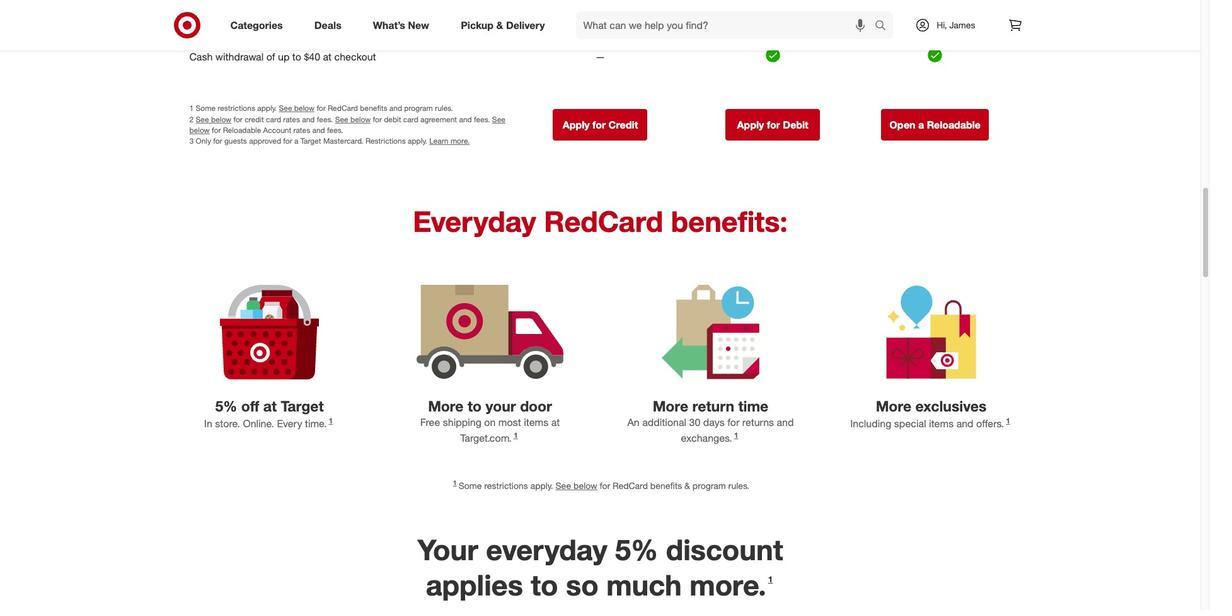 Task type: locate. For each thing, give the bounding box(es) containing it.
apply for apply for debit
[[737, 118, 764, 131]]

1 horizontal spatial 5%
[[615, 532, 658, 567]]

5% up store.
[[215, 397, 237, 415]]

reloadable up guests
[[223, 125, 261, 135]]

for inside 1 some restrictions apply. see below for redcard benefits & program rules.
[[600, 480, 610, 491]]

restrictions down target.com. on the bottom of page
[[484, 480, 528, 491]]

rates up account
[[283, 114, 300, 124]]

1 vertical spatial &
[[685, 480, 690, 491]]

account
[[263, 125, 291, 135]]

items for exclusives
[[929, 417, 954, 430]]

1 inside your everyday 5% discount applies to so much more. 1
[[768, 574, 773, 584]]

1 horizontal spatial restrictions
[[484, 480, 528, 491]]

0 vertical spatial rates
[[283, 114, 300, 124]]

& down the 'exchanges.'
[[685, 480, 690, 491]]

apply. inside 1 some restrictions apply. see below for redcard benefits & program rules.
[[530, 480, 553, 491]]

everyday
[[413, 204, 536, 239]]

card up for reloadable account rates and fees.
[[266, 114, 281, 124]]

to down the everyday at bottom
[[531, 568, 558, 602]]

1 horizontal spatial card
[[403, 114, 418, 124]]

in
[[204, 417, 212, 430]]

0 horizontal spatial 5%
[[215, 397, 237, 415]]

0 horizontal spatial apply
[[563, 118, 590, 131]]

1 horizontal spatial apply
[[737, 118, 764, 131]]

reloadable right open
[[927, 118, 981, 131]]

for
[[317, 104, 326, 113], [233, 114, 243, 124], [373, 114, 382, 124], [592, 118, 606, 131], [767, 118, 780, 131], [212, 125, 221, 135], [213, 136, 222, 145], [283, 136, 292, 145], [727, 416, 739, 429], [600, 480, 610, 491]]

more. down discount
[[690, 568, 766, 602]]

apply for apply for credit
[[563, 118, 590, 131]]

0 vertical spatial redcard
[[328, 104, 358, 113]]

1 horizontal spatial reloadable
[[927, 118, 981, 131]]

to up shipping
[[468, 397, 482, 415]]

at right off
[[263, 397, 277, 415]]

1 right offers.
[[1006, 416, 1010, 425]]

rules. inside 1 some restrictions apply. see below for redcard benefits & program rules.
[[728, 480, 749, 491]]

card right debit
[[403, 114, 418, 124]]

an additional 30 days for returns and exchanges.
[[627, 416, 794, 444]]

2 vertical spatial to
[[531, 568, 558, 602]]

0 horizontal spatial to
[[292, 50, 301, 63]]

1 horizontal spatial program
[[693, 480, 726, 491]]

0 vertical spatial to
[[292, 50, 301, 63]]

off
[[241, 397, 259, 415]]

5% off at target in store. online. every time. 1
[[204, 397, 333, 430]]

benefits for and
[[360, 104, 387, 113]]

truck icon image
[[417, 285, 563, 380]]

to
[[292, 50, 301, 63], [468, 397, 482, 415], [531, 568, 558, 602]]

1 horizontal spatial benefits
[[650, 480, 682, 491]]

restrictions inside 1 some restrictions apply. see below for redcard benefits and program rules. 2 see below for credit card rates and fees. see below for debit card agreement and fees.
[[218, 104, 255, 113]]

card
[[266, 114, 281, 124], [403, 114, 418, 124]]

items inside free shipping on most items at target.com.
[[524, 416, 548, 429]]

1 horizontal spatial rules.
[[728, 480, 749, 491]]

program for &
[[693, 480, 726, 491]]

target left mastercard.
[[300, 136, 321, 145]]

& inside 1 some restrictions apply. see below for redcard benefits & program rules.
[[685, 480, 690, 491]]

pickup & delivery link
[[450, 11, 561, 39]]

apply left debit
[[737, 118, 764, 131]]

some down target.com. on the bottom of page
[[459, 480, 482, 491]]

debit
[[384, 114, 401, 124]]

target up every
[[281, 397, 324, 415]]

program up agreement
[[404, 104, 433, 113]]

new
[[408, 19, 429, 31]]

program down the 'exchanges.'
[[693, 480, 726, 491]]

0 horizontal spatial card
[[266, 114, 281, 124]]

5% up much
[[615, 532, 658, 567]]

1 more from the left
[[428, 397, 464, 415]]

pickup
[[461, 19, 494, 31]]

0 vertical spatial 5%
[[215, 397, 237, 415]]

&
[[496, 19, 503, 31], [685, 480, 690, 491]]

a right open
[[918, 118, 924, 131]]

on
[[484, 416, 496, 429]]

more up special
[[876, 397, 911, 415]]

apply. inside 1 some restrictions apply. see below for redcard benefits and program rules. 2 see below for credit card rates and fees. see below for debit card agreement and fees.
[[257, 104, 277, 113]]

0 horizontal spatial program
[[404, 104, 433, 113]]

0 horizontal spatial rules.
[[435, 104, 453, 113]]

more.
[[451, 136, 470, 145], [690, 568, 766, 602]]

a down for reloadable account rates and fees.
[[294, 136, 298, 145]]

your
[[417, 532, 478, 567]]

rates
[[283, 114, 300, 124], [293, 125, 310, 135]]

0 horizontal spatial more.
[[451, 136, 470, 145]]

more return time
[[653, 397, 768, 415]]

1 horizontal spatial items
[[929, 417, 954, 430]]

1 link for more exclusives
[[1004, 416, 1012, 430]]

of
[[266, 50, 275, 63]]

an
[[627, 416, 640, 429]]

2 vertical spatial apply.
[[530, 480, 553, 491]]

redcard inside 1 some restrictions apply. see below for redcard benefits and program rules. 2 see below for credit card rates and fees. see below for debit card agreement and fees.
[[328, 104, 358, 113]]

to right up
[[292, 50, 301, 63]]

0 vertical spatial apply.
[[257, 104, 277, 113]]

hi, james
[[937, 20, 975, 30]]

1 vertical spatial 5%
[[615, 532, 658, 567]]

restrictions for and
[[218, 104, 255, 113]]

1 vertical spatial restrictions
[[484, 480, 528, 491]]

more to your door
[[428, 397, 552, 415]]

more. right learn
[[451, 136, 470, 145]]

5%
[[215, 397, 237, 415], [615, 532, 658, 567]]

0 horizontal spatial reloadable
[[223, 125, 261, 135]]

0 vertical spatial program
[[404, 104, 433, 113]]

1 vertical spatial rates
[[293, 125, 310, 135]]

3 more from the left
[[876, 397, 911, 415]]

benefits inside 1 some restrictions apply. see below for redcard benefits and program rules. 2 see below for credit card rates and fees. see below for debit card agreement and fees.
[[360, 104, 387, 113]]

below inside "see below"
[[189, 125, 210, 135]]

below
[[294, 104, 315, 113], [211, 114, 231, 124], [350, 114, 371, 124], [189, 125, 210, 135], [574, 480, 597, 491]]

2 horizontal spatial apply.
[[530, 480, 553, 491]]

0 vertical spatial restrictions
[[218, 104, 255, 113]]

1 up "2"
[[189, 104, 194, 113]]

1 vertical spatial benefits
[[650, 480, 682, 491]]

1 vertical spatial apply.
[[408, 136, 427, 145]]

0 vertical spatial target
[[300, 136, 321, 145]]

rules. inside 1 some restrictions apply. see below for redcard benefits and program rules. 2 see below for credit card rates and fees. see below for debit card agreement and fees.
[[435, 104, 453, 113]]

2 vertical spatial redcard
[[613, 480, 648, 491]]

restrictions inside 1 some restrictions apply. see below for redcard benefits & program rules.
[[484, 480, 528, 491]]

program
[[404, 104, 433, 113], [693, 480, 726, 491]]

program inside 1 some restrictions apply. see below for redcard benefits & program rules.
[[693, 480, 726, 491]]

time
[[738, 397, 768, 415]]

1 down discount
[[768, 574, 773, 584]]

2 vertical spatial at
[[551, 416, 560, 429]]

and inside the an additional 30 days for returns and exchanges.
[[777, 416, 794, 429]]

some inside 1 some restrictions apply. see below for redcard benefits and program rules. 2 see below for credit card rates and fees. see below for debit card agreement and fees.
[[196, 104, 216, 113]]

0 horizontal spatial items
[[524, 416, 548, 429]]

1 vertical spatial redcard
[[544, 204, 663, 239]]

fees.
[[317, 114, 333, 124], [474, 114, 490, 124], [327, 125, 343, 135]]

0 horizontal spatial &
[[496, 19, 503, 31]]

apply
[[563, 118, 590, 131], [737, 118, 764, 131]]

pickup & delivery
[[461, 19, 545, 31]]

and inside more exclusives including special items and offers. 1
[[956, 417, 973, 430]]

1 horizontal spatial more.
[[690, 568, 766, 602]]

2 horizontal spatial to
[[531, 568, 558, 602]]

open
[[890, 118, 915, 131]]

at right $40
[[323, 50, 332, 63]]

0 horizontal spatial a
[[294, 136, 298, 145]]

0 vertical spatial benefits
[[360, 104, 387, 113]]

items down exclusives
[[929, 417, 954, 430]]

—
[[596, 50, 605, 63]]

at
[[323, 50, 332, 63], [263, 397, 277, 415], [551, 416, 560, 429]]

1 vertical spatial more.
[[690, 568, 766, 602]]

withdrawal
[[215, 50, 264, 63]]

program inside 1 some restrictions apply. see below for redcard benefits and program rules. 2 see below for credit card rates and fees. see below for debit card agreement and fees.
[[404, 104, 433, 113]]

reloadable
[[927, 118, 981, 131], [223, 125, 261, 135]]

search button
[[869, 11, 900, 42]]

1 apply from the left
[[563, 118, 590, 131]]

0 vertical spatial some
[[196, 104, 216, 113]]

redcard
[[328, 104, 358, 113], [544, 204, 663, 239], [613, 480, 648, 491]]

1 horizontal spatial some
[[459, 480, 482, 491]]

0 horizontal spatial apply.
[[257, 104, 277, 113]]

1 card from the left
[[266, 114, 281, 124]]

benefits
[[360, 104, 387, 113], [650, 480, 682, 491]]

2 horizontal spatial more
[[876, 397, 911, 415]]

hi,
[[937, 20, 947, 30]]

1 horizontal spatial apply.
[[408, 136, 427, 145]]

at down door
[[551, 416, 560, 429]]

0 horizontal spatial restrictions
[[218, 104, 255, 113]]

rates right account
[[293, 125, 310, 135]]

1 vertical spatial at
[[263, 397, 277, 415]]

apply for debit
[[737, 118, 808, 131]]

more. inside your everyday 5% discount applies to so much more. 1
[[690, 568, 766, 602]]

below inside 1 some restrictions apply. see below for redcard benefits & program rules.
[[574, 480, 597, 491]]

1 vertical spatial program
[[693, 480, 726, 491]]

every
[[277, 417, 302, 430]]

more up additional
[[653, 397, 688, 415]]

checkout
[[334, 50, 376, 63]]

some
[[196, 104, 216, 113], [459, 480, 482, 491]]

some for &
[[459, 480, 482, 491]]

restrictions up credit
[[218, 104, 255, 113]]

1 vertical spatial to
[[468, 397, 482, 415]]

exclusives
[[915, 397, 987, 415]]

and
[[389, 104, 402, 113], [302, 114, 315, 124], [459, 114, 472, 124], [312, 125, 325, 135], [777, 416, 794, 429], [956, 417, 973, 430]]

rates inside 1 some restrictions apply. see below for redcard benefits and program rules. 2 see below for credit card rates and fees. see below for debit card agreement and fees.
[[283, 114, 300, 124]]

more return time icon image
[[662, 285, 760, 380]]

$40
[[304, 50, 320, 63]]

3
[[189, 136, 194, 145]]

items down door
[[524, 416, 548, 429]]

1 horizontal spatial &
[[685, 480, 690, 491]]

rules.
[[435, 104, 453, 113], [728, 480, 749, 491]]

1 some restrictions apply. see below for redcard benefits & program rules.
[[453, 479, 749, 491]]

0 vertical spatial rules.
[[435, 104, 453, 113]]

1 right time.
[[329, 416, 333, 425]]

1 vertical spatial some
[[459, 480, 482, 491]]

more up free
[[428, 397, 464, 415]]

0 horizontal spatial benefits
[[360, 104, 387, 113]]

& right pickup
[[496, 19, 503, 31]]

apply left credit
[[563, 118, 590, 131]]

delivery
[[506, 19, 545, 31]]

2 horizontal spatial at
[[551, 416, 560, 429]]

rules. down the 'exchanges.'
[[728, 480, 749, 491]]

rules. up agreement
[[435, 104, 453, 113]]

target
[[300, 136, 321, 145], [281, 397, 324, 415]]

rules. for &
[[728, 480, 749, 491]]

open a reloadable link
[[881, 109, 989, 140]]

benefits down the 'exchanges.'
[[650, 480, 682, 491]]

1
[[189, 104, 194, 113], [329, 416, 333, 425], [1006, 416, 1010, 425], [514, 430, 518, 440], [734, 430, 738, 440], [453, 479, 457, 487], [768, 574, 773, 584]]

redcard inside 1 some restrictions apply. see below for redcard benefits & program rules.
[[613, 480, 648, 491]]

items inside more exclusives including special items and offers. 1
[[929, 417, 954, 430]]

benefits inside 1 some restrictions apply. see below for redcard benefits & program rules.
[[650, 480, 682, 491]]

2 more from the left
[[653, 397, 688, 415]]

1 horizontal spatial a
[[918, 118, 924, 131]]

guests
[[224, 136, 247, 145]]

1 link for 5% off at target
[[327, 416, 335, 430]]

0 horizontal spatial at
[[263, 397, 277, 415]]

1 down shipping
[[453, 479, 457, 487]]

1 right the 'exchanges.'
[[734, 430, 738, 440]]

benefits up debit
[[360, 104, 387, 113]]

items
[[524, 416, 548, 429], [929, 417, 954, 430]]

3 only for guests approved for a target mastercard. restrictions apply. learn more.
[[189, 136, 470, 145]]

some inside 1 some restrictions apply. see below for redcard benefits & program rules.
[[459, 480, 482, 491]]

1 horizontal spatial at
[[323, 50, 332, 63]]

1 vertical spatial target
[[281, 397, 324, 415]]

0 horizontal spatial more
[[428, 397, 464, 415]]

0 vertical spatial more.
[[451, 136, 470, 145]]

apply.
[[257, 104, 277, 113], [408, 136, 427, 145], [530, 480, 553, 491]]

credit
[[609, 118, 638, 131]]

see
[[279, 104, 292, 113], [196, 114, 209, 124], [335, 114, 348, 124], [492, 114, 505, 124], [556, 480, 571, 491]]

some up the only
[[196, 104, 216, 113]]

0 horizontal spatial some
[[196, 104, 216, 113]]

0 vertical spatial at
[[323, 50, 332, 63]]

1 horizontal spatial more
[[653, 397, 688, 415]]

0 vertical spatial a
[[918, 118, 924, 131]]

see inside "see below"
[[492, 114, 505, 124]]

2 apply from the left
[[737, 118, 764, 131]]

time.
[[305, 417, 327, 430]]

1 vertical spatial rules.
[[728, 480, 749, 491]]



Task type: vqa. For each thing, say whether or not it's contained in the screenshot.
nearby.
no



Task type: describe. For each thing, give the bounding box(es) containing it.
gift icon image
[[886, 285, 976, 380]]

learn
[[429, 136, 448, 145]]

1 inside 5% off at target in store. online. every time. 1
[[329, 416, 333, 425]]

0 vertical spatial &
[[496, 19, 503, 31]]

only
[[196, 136, 211, 145]]

credit
[[245, 114, 264, 124]]

for inside the an additional 30 days for returns and exchanges.
[[727, 416, 739, 429]]

agreement
[[420, 114, 457, 124]]

basket icon image
[[220, 285, 319, 380]]

approved
[[249, 136, 281, 145]]

james
[[949, 20, 975, 30]]

debit
[[783, 118, 808, 131]]

redcard for and
[[328, 104, 358, 113]]

door
[[520, 397, 552, 415]]

1 some restrictions apply. see below for redcard benefits and program rules. 2 see below for credit card rates and fees. see below for debit card agreement and fees.
[[189, 104, 490, 124]]

target.com.
[[460, 432, 512, 444]]

including
[[850, 417, 891, 430]]

30
[[689, 416, 700, 429]]

categories
[[230, 19, 283, 31]]

apply for credit link
[[553, 109, 648, 140]]

categories link
[[220, 11, 299, 39]]

everyday
[[486, 532, 607, 567]]

see inside 1 some restrictions apply. see below for redcard benefits & program rules.
[[556, 480, 571, 491]]

redcard for &
[[613, 480, 648, 491]]

your everyday 5% discount applies to so much more. 1
[[417, 532, 783, 602]]

apply for debit link
[[725, 109, 820, 140]]

more inside more exclusives including special items and offers. 1
[[876, 397, 911, 415]]

restrictions
[[366, 136, 406, 145]]

1 link for more return time
[[732, 430, 740, 444]]

reloadable inside 'link'
[[927, 118, 981, 131]]

apply for credit
[[563, 118, 638, 131]]

2
[[189, 114, 194, 124]]

5% inside your everyday 5% discount applies to so much more. 1
[[615, 532, 658, 567]]

at inside 5% off at target in store. online. every time. 1
[[263, 397, 277, 415]]

more exclusives including special items and offers. 1
[[850, 397, 1010, 430]]

1 down most
[[514, 430, 518, 440]]

1 link for more to your door
[[512, 430, 520, 444]]

5% inside 5% off at target in store. online. every time. 1
[[215, 397, 237, 415]]

your
[[486, 397, 516, 415]]

2 card from the left
[[403, 114, 418, 124]]

1 inside 1 some restrictions apply. see below for redcard benefits & program rules.
[[453, 479, 457, 487]]

shipping
[[443, 416, 481, 429]]

program for and
[[404, 104, 433, 113]]

store.
[[215, 417, 240, 430]]

offers.
[[976, 417, 1004, 430]]

target inside 5% off at target in store. online. every time. 1
[[281, 397, 324, 415]]

deals
[[314, 19, 341, 31]]

what's
[[373, 19, 405, 31]]

benefits:
[[671, 204, 788, 239]]

restrictions for &
[[484, 480, 528, 491]]

exchanges.
[[681, 432, 732, 444]]

everyday redcard benefits:
[[413, 204, 788, 239]]

1 inside more exclusives including special items and offers. 1
[[1006, 416, 1010, 425]]

up
[[278, 50, 290, 63]]

additional
[[642, 416, 686, 429]]

apply. for and
[[257, 104, 277, 113]]

days
[[703, 416, 725, 429]]

applies
[[426, 568, 523, 602]]

rules. for and
[[435, 104, 453, 113]]

mastercard.
[[323, 136, 363, 145]]

return
[[692, 397, 734, 415]]

discount
[[666, 532, 783, 567]]

online.
[[243, 417, 274, 430]]

returns
[[742, 416, 774, 429]]

a inside 'link'
[[918, 118, 924, 131]]

much
[[606, 568, 682, 602]]

most
[[498, 416, 521, 429]]

1 inside 1 some restrictions apply. see below for redcard benefits and program rules. 2 see below for credit card rates and fees. see below for debit card agreement and fees.
[[189, 104, 194, 113]]

more for more return time
[[653, 397, 688, 415]]

to inside your everyday 5% discount applies to so much more. 1
[[531, 568, 558, 602]]

apply. for &
[[530, 480, 553, 491]]

free
[[420, 416, 440, 429]]

at inside free shipping on most items at target.com.
[[551, 416, 560, 429]]

what's new
[[373, 19, 429, 31]]

deals link
[[304, 11, 357, 39]]

so
[[566, 568, 599, 602]]

items for shipping
[[524, 416, 548, 429]]

what's new link
[[362, 11, 445, 39]]

cash withdrawal of up to $40 at checkout
[[189, 50, 376, 63]]

special
[[894, 417, 926, 430]]

benefits for &
[[650, 480, 682, 491]]

more for more to your door
[[428, 397, 464, 415]]

see below
[[189, 114, 505, 135]]

cash
[[189, 50, 213, 63]]

1 horizontal spatial to
[[468, 397, 482, 415]]

some for and
[[196, 104, 216, 113]]

open a reloadable
[[890, 118, 981, 131]]

search
[[869, 20, 900, 33]]

for reloadable account rates and fees.
[[210, 125, 343, 135]]

1 vertical spatial a
[[294, 136, 298, 145]]

What can we help you find? suggestions appear below search field
[[576, 11, 878, 39]]

free shipping on most items at target.com.
[[420, 416, 560, 444]]



